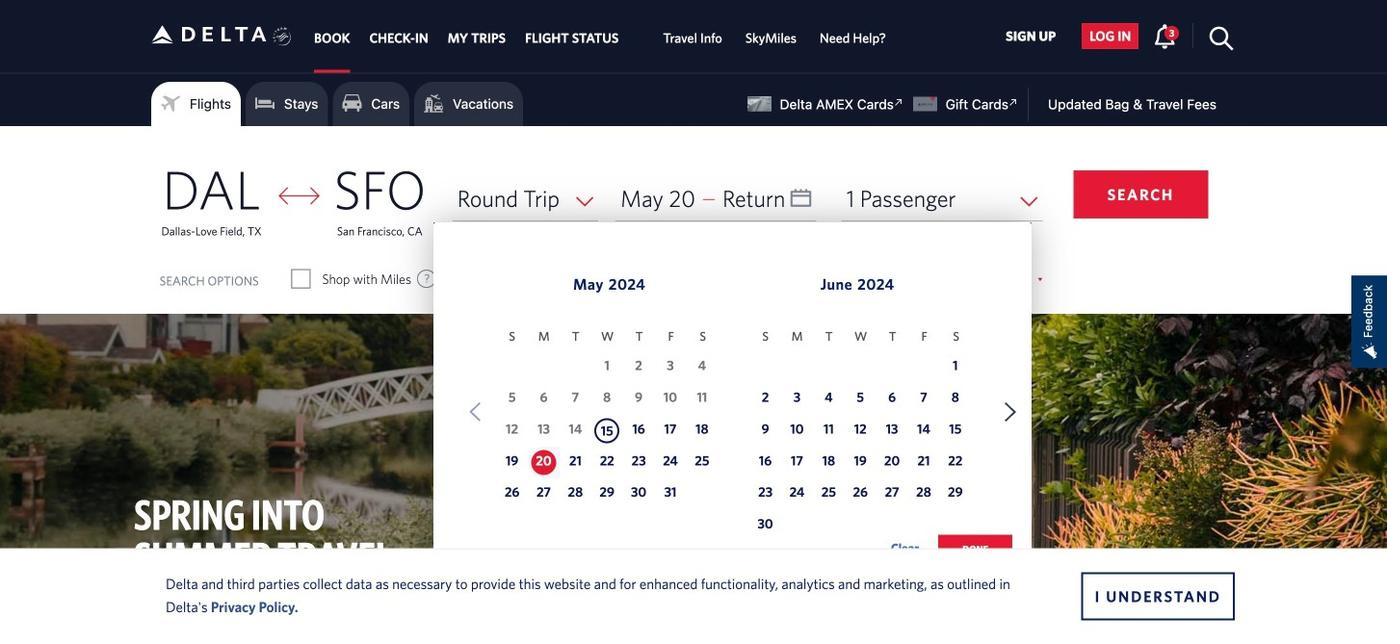 Task type: locate. For each thing, give the bounding box(es) containing it.
None text field
[[616, 176, 817, 221]]

this link opens another site in a new window that may not follow the same accessibility policies as delta air lines. image
[[890, 93, 908, 112], [1005, 93, 1023, 112]]

0 horizontal spatial this link opens another site in a new window that may not follow the same accessibility policies as delta air lines. image
[[890, 93, 908, 112]]

1 this link opens another site in a new window that may not follow the same accessibility policies as delta air lines. image from the left
[[890, 93, 908, 112]]

tab panel
[[0, 126, 1387, 584]]

None checkbox
[[292, 270, 310, 289], [636, 270, 654, 289], [292, 270, 310, 289], [636, 270, 654, 289]]

delta air lines image
[[151, 4, 267, 64]]

skyteam image
[[273, 7, 291, 67]]

tab list
[[304, 0, 898, 73]]

calendar expanded, use arrow keys to select date application
[[434, 223, 1032, 584]]

None field
[[453, 176, 598, 221], [842, 176, 1043, 221], [453, 176, 598, 221], [842, 176, 1043, 221]]

1 horizontal spatial this link opens another site in a new window that may not follow the same accessibility policies as delta air lines. image
[[1005, 93, 1023, 112]]



Task type: vqa. For each thing, say whether or not it's contained in the screenshot.
'field'
yes



Task type: describe. For each thing, give the bounding box(es) containing it.
2 this link opens another site in a new window that may not follow the same accessibility policies as delta air lines. image from the left
[[1005, 93, 1023, 112]]



